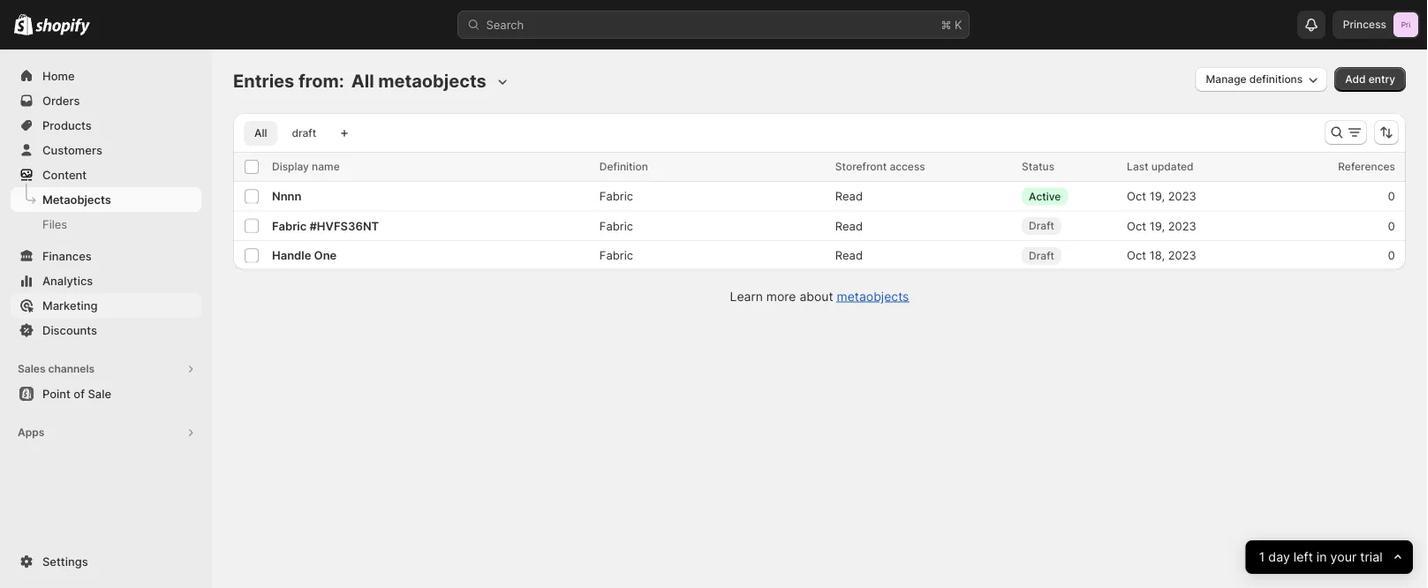 Task type: locate. For each thing, give the bounding box(es) containing it.
all for all metaobjects
[[351, 70, 374, 92]]

last updated
[[1127, 160, 1194, 173]]

⌘
[[941, 18, 952, 31]]

0
[[1388, 189, 1395, 203], [1388, 219, 1395, 233], [1388, 248, 1395, 262]]

1 vertical spatial 19,
[[1150, 219, 1165, 233]]

k
[[955, 18, 962, 31]]

display name
[[272, 160, 340, 173]]

1 19, from the top
[[1150, 189, 1165, 203]]

all inside dropdown button
[[351, 70, 374, 92]]

read for #hvfs36nt
[[835, 219, 863, 233]]

0 for #hvfs36nt
[[1388, 219, 1395, 233]]

1 0 from the top
[[1388, 189, 1395, 203]]

2023 down updated
[[1168, 189, 1197, 203]]

1 vertical spatial metaobjects
[[837, 289, 909, 304]]

fabric #hvfs36nt
[[272, 219, 379, 233]]

about
[[800, 289, 833, 304]]

2023 right 18,
[[1168, 248, 1197, 262]]

storefront access
[[835, 160, 925, 173]]

#hvfs36nt
[[310, 219, 379, 233]]

3 0 from the top
[[1388, 248, 1395, 262]]

oct
[[1127, 189, 1146, 203], [1127, 219, 1146, 233], [1127, 248, 1146, 262]]

oct left 18,
[[1127, 248, 1146, 262]]

19, down "last updated"
[[1150, 189, 1165, 203]]

sales channels
[[18, 363, 95, 375]]

customers link
[[11, 138, 201, 163]]

all right from:
[[351, 70, 374, 92]]

oct 19, 2023
[[1127, 189, 1197, 203], [1127, 219, 1197, 233]]

orders
[[42, 94, 80, 107]]

2 vertical spatial 0
[[1388, 248, 1395, 262]]

analytics link
[[11, 268, 201, 293]]

last
[[1127, 160, 1149, 173]]

add entry
[[1345, 73, 1395, 86]]

from:
[[298, 70, 344, 92]]

more
[[766, 289, 796, 304]]

oct 19, 2023 down "last updated"
[[1127, 189, 1197, 203]]

name
[[312, 160, 340, 173]]

fabric #hvfs36nt link
[[272, 219, 379, 233]]

read for one
[[835, 248, 863, 262]]

2 vertical spatial read
[[835, 248, 863, 262]]

1 read from the top
[[835, 189, 863, 203]]

0 vertical spatial 0
[[1388, 189, 1395, 203]]

2023 for one
[[1168, 248, 1197, 262]]

sale
[[88, 387, 111, 401]]

0 horizontal spatial all
[[254, 127, 267, 140]]

handle one link
[[272, 248, 337, 262]]

channels
[[48, 363, 95, 375]]

0 vertical spatial all
[[351, 70, 374, 92]]

updated
[[1152, 160, 1194, 173]]

all
[[351, 70, 374, 92], [254, 127, 267, 140]]

in
[[1317, 550, 1327, 565]]

3 read from the top
[[835, 248, 863, 262]]

0 vertical spatial read
[[835, 189, 863, 203]]

nnnn link
[[272, 189, 302, 203]]

settings link
[[11, 549, 201, 574]]

0 horizontal spatial shopify image
[[14, 14, 33, 35]]

fabric for nnnn
[[600, 189, 633, 203]]

2 19, from the top
[[1150, 219, 1165, 233]]

1 vertical spatial read
[[835, 219, 863, 233]]

3 2023 from the top
[[1168, 248, 1197, 262]]

1 vertical spatial 0
[[1388, 219, 1395, 233]]

finances
[[42, 249, 92, 263]]

1 vertical spatial all
[[254, 127, 267, 140]]

0 vertical spatial oct
[[1127, 189, 1146, 203]]

marketing
[[42, 299, 98, 312]]

oct for one
[[1127, 248, 1146, 262]]

2 vertical spatial 2023
[[1168, 248, 1197, 262]]

1 vertical spatial draft
[[1029, 249, 1055, 262]]

status
[[1022, 160, 1055, 173]]

0 vertical spatial oct 19, 2023
[[1127, 189, 1197, 203]]

add
[[1345, 73, 1366, 86]]

1 oct 19, 2023 from the top
[[1127, 189, 1197, 203]]

display
[[272, 160, 309, 173]]

oct down last
[[1127, 189, 1146, 203]]

0 vertical spatial 19,
[[1150, 189, 1165, 203]]

draft for oct 19, 2023
[[1029, 219, 1055, 232]]

0 vertical spatial metaobjects
[[378, 70, 486, 92]]

1 vertical spatial oct 19, 2023
[[1127, 219, 1197, 233]]

analytics
[[42, 274, 93, 287]]

19,
[[1150, 189, 1165, 203], [1150, 219, 1165, 233]]

2023
[[1168, 189, 1197, 203], [1168, 219, 1197, 233], [1168, 248, 1197, 262]]

0 vertical spatial draft
[[1029, 219, 1055, 232]]

tab list
[[240, 120, 330, 146]]

2 0 from the top
[[1388, 219, 1395, 233]]

3 oct from the top
[[1127, 248, 1146, 262]]

1 horizontal spatial metaobjects
[[837, 289, 909, 304]]

metaobjects inside all metaobjects dropdown button
[[378, 70, 486, 92]]

access
[[890, 160, 925, 173]]

files
[[42, 217, 67, 231]]

definition
[[600, 160, 648, 173]]

1 oct from the top
[[1127, 189, 1146, 203]]

0 for one
[[1388, 248, 1395, 262]]

0 vertical spatial 2023
[[1168, 189, 1197, 203]]

1 vertical spatial 2023
[[1168, 219, 1197, 233]]

2 oct from the top
[[1127, 219, 1146, 233]]

19, up 18,
[[1150, 219, 1165, 233]]

all inside button
[[254, 127, 267, 140]]

19, for nnnn
[[1150, 189, 1165, 203]]

metaobjects
[[378, 70, 486, 92], [837, 289, 909, 304]]

1 day left in your trial button
[[1246, 541, 1413, 574]]

point of sale
[[42, 387, 111, 401]]

2 oct 19, 2023 from the top
[[1127, 219, 1197, 233]]

2 vertical spatial oct
[[1127, 248, 1146, 262]]

2023 up 'oct 18, 2023' at the right top of the page
[[1168, 219, 1197, 233]]

shopify image
[[14, 14, 33, 35], [36, 18, 90, 36]]

read
[[835, 189, 863, 203], [835, 219, 863, 233], [835, 248, 863, 262]]

1 horizontal spatial all
[[351, 70, 374, 92]]

metaobjects
[[42, 193, 111, 206]]

discounts link
[[11, 318, 201, 343]]

of
[[74, 387, 85, 401]]

oct up 'oct 18, 2023' at the right top of the page
[[1127, 219, 1146, 233]]

entries from:
[[233, 70, 344, 92]]

0 horizontal spatial metaobjects
[[378, 70, 486, 92]]

fabric
[[600, 189, 633, 203], [272, 219, 307, 233], [600, 219, 633, 233], [600, 248, 633, 262]]

19, for fabric #hvfs36nt
[[1150, 219, 1165, 233]]

draft
[[1029, 219, 1055, 232], [1029, 249, 1055, 262]]

metaobjects link
[[837, 289, 909, 304]]

trial
[[1361, 550, 1383, 565]]

2 2023 from the top
[[1168, 219, 1197, 233]]

all metaobjects
[[351, 70, 486, 92]]

metaobjects link
[[11, 187, 201, 212]]

2 read from the top
[[835, 219, 863, 233]]

1 vertical spatial oct
[[1127, 219, 1146, 233]]

1 draft from the top
[[1029, 219, 1055, 232]]

oct 19, 2023 up 'oct 18, 2023' at the right top of the page
[[1127, 219, 1197, 233]]

2 draft from the top
[[1029, 249, 1055, 262]]

all left "draft"
[[254, 127, 267, 140]]



Task type: vqa. For each thing, say whether or not it's contained in the screenshot.
#Hvfs36Nt
yes



Task type: describe. For each thing, give the bounding box(es) containing it.
1 horizontal spatial shopify image
[[36, 18, 90, 36]]

one
[[314, 248, 337, 262]]

products link
[[11, 113, 201, 138]]

tab list containing all
[[240, 120, 330, 146]]

2023 for #hvfs36nt
[[1168, 219, 1197, 233]]

content
[[42, 168, 87, 181]]

day
[[1269, 550, 1290, 565]]

definitions
[[1250, 73, 1303, 86]]

products
[[42, 118, 92, 132]]

nnnn
[[272, 189, 302, 203]]

storefront
[[835, 160, 887, 173]]

active
[[1029, 190, 1061, 203]]

search
[[486, 18, 524, 31]]

settings
[[42, 555, 88, 568]]

manage
[[1206, 73, 1247, 86]]

left
[[1294, 550, 1313, 565]]

files link
[[11, 212, 201, 237]]

handle one
[[272, 248, 337, 262]]

oct 18, 2023
[[1127, 248, 1197, 262]]

point of sale button
[[0, 382, 212, 406]]

1 day left in your trial
[[1259, 550, 1383, 565]]

princess
[[1343, 18, 1387, 31]]

home link
[[11, 64, 201, 88]]

content link
[[11, 163, 201, 187]]

sales
[[18, 363, 45, 375]]

manage definitions button
[[1195, 67, 1328, 92]]

learn more about metaobjects
[[730, 289, 909, 304]]

all metaobjects button
[[348, 67, 511, 95]]

sales channels button
[[11, 357, 201, 382]]

apps
[[18, 426, 44, 439]]

oct 19, 2023 for fabric #hvfs36nt
[[1127, 219, 1197, 233]]

marketing link
[[11, 293, 201, 318]]

point
[[42, 387, 71, 401]]

1 2023 from the top
[[1168, 189, 1197, 203]]

handle
[[272, 248, 311, 262]]

manage definitions
[[1206, 73, 1303, 86]]

oct for #hvfs36nt
[[1127, 219, 1146, 233]]

home
[[42, 69, 75, 83]]

references
[[1338, 160, 1395, 173]]

1
[[1259, 550, 1265, 565]]

draft link
[[281, 121, 327, 146]]

apps button
[[11, 420, 201, 445]]

point of sale link
[[11, 382, 201, 406]]

entry
[[1369, 73, 1395, 86]]

all for all
[[254, 127, 267, 140]]

all button
[[244, 121, 278, 146]]

discounts
[[42, 323, 97, 337]]

fabric for fabric #hvfs36nt
[[600, 219, 633, 233]]

orders link
[[11, 88, 201, 113]]

learn
[[730, 289, 763, 304]]

18,
[[1150, 248, 1165, 262]]

entries
[[233, 70, 294, 92]]

oct 19, 2023 for nnnn
[[1127, 189, 1197, 203]]

customers
[[42, 143, 102, 157]]

draft for oct 18, 2023
[[1029, 249, 1055, 262]]

⌘ k
[[941, 18, 962, 31]]

your
[[1331, 550, 1357, 565]]

princess image
[[1394, 12, 1418, 37]]

add entry button
[[1335, 67, 1406, 92]]

finances link
[[11, 244, 201, 268]]

fabric for handle one
[[600, 248, 633, 262]]

draft
[[292, 127, 316, 140]]



